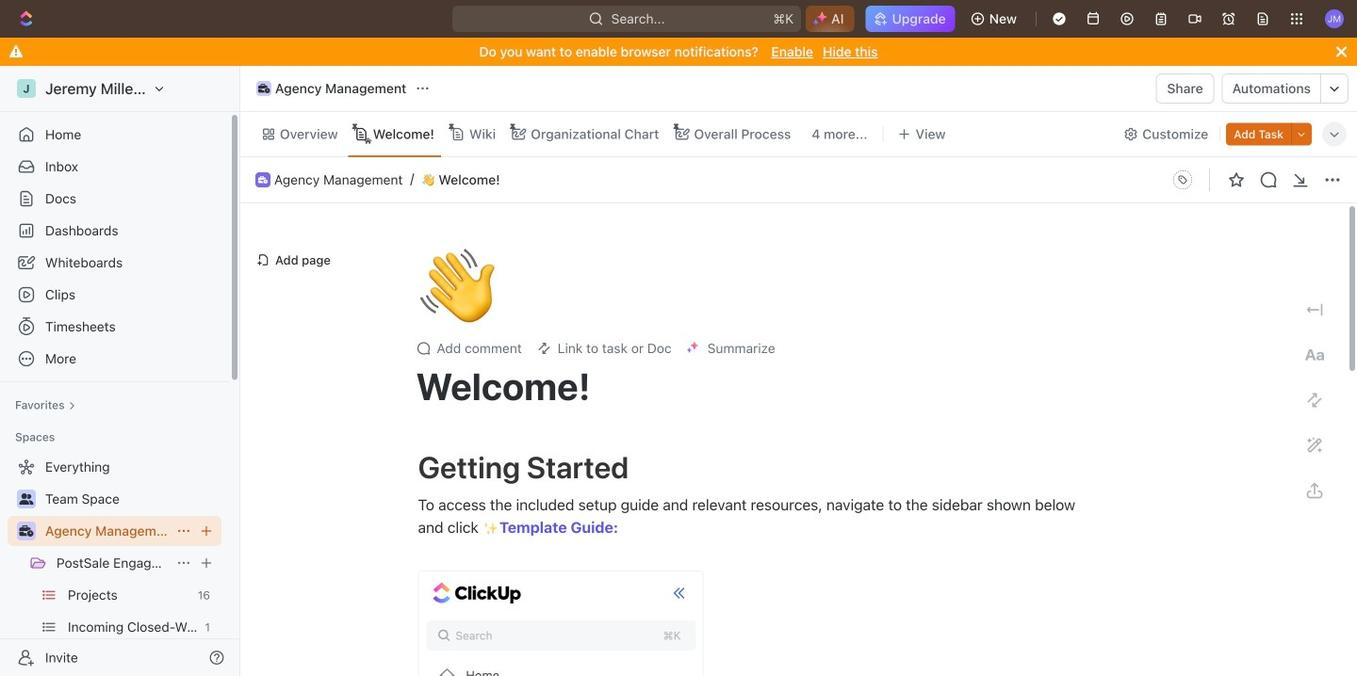 Task type: describe. For each thing, give the bounding box(es) containing it.
1 horizontal spatial business time image
[[258, 84, 270, 93]]

tree inside sidebar navigation
[[8, 453, 222, 677]]

dropdown menu image
[[1168, 165, 1198, 195]]

business time image
[[258, 176, 268, 184]]



Task type: vqa. For each thing, say whether or not it's contained in the screenshot.
the bottom business time icon
yes



Task type: locate. For each thing, give the bounding box(es) containing it.
user group image
[[19, 494, 33, 505]]

business time image up business time icon
[[258, 84, 270, 93]]

sidebar navigation
[[0, 66, 244, 677]]

tree
[[8, 453, 222, 677]]

business time image down the user group image
[[19, 526, 33, 537]]

0 vertical spatial business time image
[[258, 84, 270, 93]]

0 horizontal spatial business time image
[[19, 526, 33, 537]]

1 vertical spatial business time image
[[19, 526, 33, 537]]

business time image
[[258, 84, 270, 93], [19, 526, 33, 537]]

jeremy miller's workspace, , element
[[17, 79, 36, 98]]



